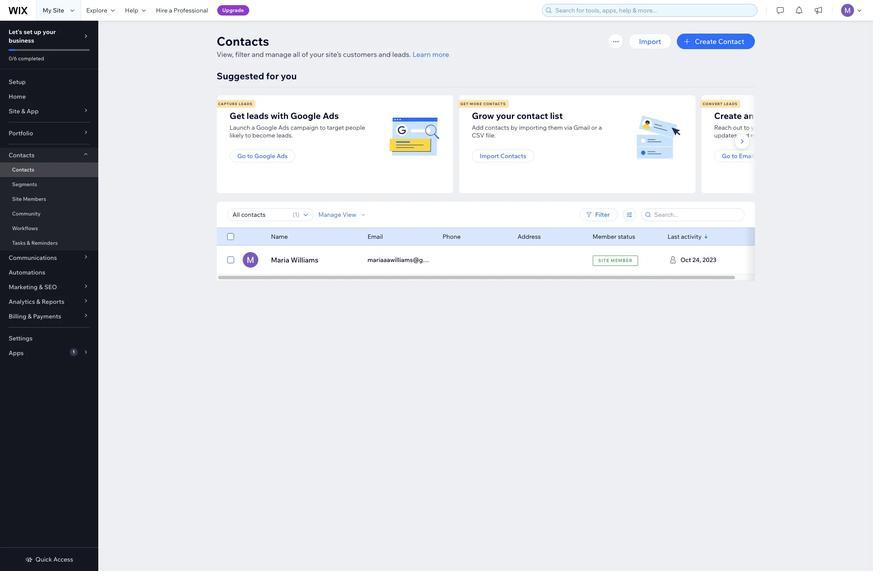 Task type: locate. For each thing, give the bounding box(es) containing it.
site & app button
[[0, 104, 98, 119]]

contacts
[[217, 34, 269, 49], [9, 151, 34, 159], [500, 152, 526, 160], [12, 166, 34, 173]]

view
[[343, 211, 356, 219], [695, 256, 711, 264]]

leads. right become
[[277, 131, 293, 139]]

contacts down the portfolio at the left of the page
[[9, 151, 34, 159]]

contacts up filter
[[217, 34, 269, 49]]

go to google ads
[[237, 152, 288, 160]]

leads. inside contacts view, filter and manage all of your site's customers and leads. learn more
[[392, 50, 411, 59]]

1 vertical spatial campaign
[[291, 124, 318, 131]]

0 horizontal spatial 1
[[73, 349, 75, 355]]

maria williams image
[[243, 252, 258, 268]]

view right the manage
[[343, 211, 356, 219]]

email down the more.
[[739, 152, 754, 160]]

hire a professional
[[156, 6, 208, 14]]

marketing down the more.
[[756, 152, 785, 160]]

manage
[[265, 50, 291, 59]]

create for contact
[[695, 37, 717, 46]]

1 vertical spatial 1
[[73, 349, 75, 355]]

0 horizontal spatial a
[[169, 6, 172, 14]]

my site
[[43, 6, 64, 14]]

create contact
[[695, 37, 744, 46]]

1 vertical spatial view
[[695, 256, 711, 264]]

list
[[215, 95, 873, 193]]

& right billing
[[28, 313, 32, 320]]

subscribers
[[765, 124, 798, 131]]

let's
[[9, 28, 22, 36]]

create left contact
[[695, 37, 717, 46]]

import inside list
[[480, 152, 499, 160]]

workflows link
[[0, 221, 98, 236]]

0 vertical spatial leads.
[[392, 50, 411, 59]]

ads right become
[[278, 124, 289, 131]]

1 vertical spatial marketing
[[9, 283, 38, 291]]

newsletters,
[[812, 124, 846, 131]]

settings
[[9, 335, 33, 342]]

1 horizontal spatial 1
[[295, 211, 297, 219]]

0 vertical spatial campaign
[[780, 110, 821, 121]]

& left app
[[21, 107, 25, 115]]

0 vertical spatial marketing
[[756, 152, 785, 160]]

status
[[618, 233, 635, 241]]

0 horizontal spatial go
[[237, 152, 246, 160]]

and right customers
[[378, 50, 391, 59]]

ads down the get leads with google ads launch a google ads campaign to target people likely to become leads.
[[277, 152, 288, 160]]

campaign left target
[[291, 124, 318, 131]]

google
[[290, 110, 321, 121], [256, 124, 277, 131], [254, 152, 275, 160]]

2 horizontal spatial and
[[739, 131, 749, 139]]

reach
[[714, 124, 732, 131]]

with
[[271, 110, 289, 121], [799, 124, 811, 131]]

or
[[591, 124, 597, 131]]

2 vertical spatial ads
[[277, 152, 288, 160]]

create inside create contact button
[[695, 37, 717, 46]]

by
[[511, 124, 518, 131]]

to down updates
[[732, 152, 738, 160]]

1 horizontal spatial view
[[695, 256, 711, 264]]

create
[[695, 37, 717, 46], [714, 110, 742, 121]]

a inside grow your contact list add contacts by importing them via gmail or a csv file.
[[599, 124, 602, 131]]

1 left the manage
[[295, 211, 297, 219]]

0 vertical spatial create
[[695, 37, 717, 46]]

0 horizontal spatial and
[[252, 50, 264, 59]]

to right likely
[[245, 131, 251, 139]]

2 go from the left
[[722, 152, 730, 160]]

go for create
[[722, 152, 730, 160]]

site down home
[[9, 107, 20, 115]]

0 horizontal spatial campaign
[[291, 124, 318, 131]]

& for analytics
[[36, 298, 40, 306]]

None checkbox
[[227, 255, 234, 265]]

1 go from the left
[[237, 152, 246, 160]]

a right hire
[[169, 6, 172, 14]]

2 leads from the left
[[724, 102, 738, 106]]

1 horizontal spatial a
[[252, 124, 255, 131]]

site down segments
[[12, 196, 22, 202]]

leads
[[247, 110, 269, 121]]

email
[[756, 110, 778, 121]]

1 leads from the left
[[239, 102, 252, 106]]

view,
[[217, 50, 234, 59]]

suggested for you
[[217, 70, 297, 81]]

to inside go to email marketing button
[[732, 152, 738, 160]]

0 horizontal spatial marketing
[[9, 283, 38, 291]]

learn more button
[[413, 49, 449, 59]]

0 horizontal spatial view
[[343, 211, 356, 219]]

marketing inside dropdown button
[[9, 283, 38, 291]]

leads for create
[[724, 102, 738, 106]]

& left reports
[[36, 298, 40, 306]]

1 horizontal spatial leads
[[724, 102, 738, 106]]

0 horizontal spatial leads
[[239, 102, 252, 106]]

hire a professional link
[[151, 0, 213, 21]]

go down updates
[[722, 152, 730, 160]]

automations
[[9, 269, 45, 276]]

upgrade
[[222, 7, 244, 13]]

0 vertical spatial with
[[271, 110, 289, 121]]

likely
[[230, 131, 244, 139]]

and right filter
[[252, 50, 264, 59]]

1 horizontal spatial with
[[799, 124, 811, 131]]

contacts button
[[0, 148, 98, 163]]

a right the or
[[599, 124, 602, 131]]

activity
[[681, 233, 702, 241]]

& for billing
[[28, 313, 32, 320]]

site for site member
[[598, 258, 609, 263]]

& left "seo"
[[39, 283, 43, 291]]

updates
[[714, 131, 737, 139]]

0 vertical spatial email
[[739, 152, 754, 160]]

and left the more.
[[739, 131, 749, 139]]

marketing & seo button
[[0, 280, 98, 294]]

create inside create an email campaign reach out to your subscribers with newsletters, updates and more.
[[714, 110, 742, 121]]

2 horizontal spatial a
[[599, 124, 602, 131]]

import
[[639, 37, 661, 46], [480, 152, 499, 160]]

site down member status
[[598, 258, 609, 263]]

let's set up your business
[[9, 28, 56, 44]]

import down search for tools, apps, help & more... field
[[639, 37, 661, 46]]

email up mariaaawilliams@gmail.com
[[368, 233, 383, 241]]

an
[[744, 110, 754, 121]]

and
[[252, 50, 264, 59], [378, 50, 391, 59], [739, 131, 749, 139]]

leads
[[239, 102, 252, 106], [724, 102, 738, 106]]

leads. inside the get leads with google ads launch a google ads campaign to target people likely to become leads.
[[277, 131, 293, 139]]

1 horizontal spatial email
[[739, 152, 754, 160]]

1 vertical spatial import
[[480, 152, 499, 160]]

your inside grow your contact list add contacts by importing them via gmail or a csv file.
[[496, 110, 515, 121]]

import down file.
[[480, 152, 499, 160]]

1 horizontal spatial marketing
[[756, 152, 785, 160]]

convert
[[703, 102, 723, 106]]

0 vertical spatial ads
[[323, 110, 339, 121]]

site for site members
[[12, 196, 22, 202]]

your down an
[[751, 124, 764, 131]]

1 vertical spatial with
[[799, 124, 811, 131]]

contacts up segments
[[12, 166, 34, 173]]

more
[[470, 102, 482, 106]]

a down leads
[[252, 124, 255, 131]]

site
[[53, 6, 64, 14], [9, 107, 20, 115], [12, 196, 22, 202], [598, 258, 609, 263]]

(
[[293, 211, 295, 219]]

0 horizontal spatial import
[[480, 152, 499, 160]]

with right leads
[[271, 110, 289, 121]]

2 vertical spatial google
[[254, 152, 275, 160]]

1 horizontal spatial import
[[639, 37, 661, 46]]

your up "contacts"
[[496, 110, 515, 121]]

1 vertical spatial email
[[368, 233, 383, 241]]

go inside button
[[722, 152, 730, 160]]

1 vertical spatial leads.
[[277, 131, 293, 139]]

0 vertical spatial import
[[639, 37, 661, 46]]

member
[[593, 233, 616, 241], [611, 258, 633, 263]]

go inside "button"
[[237, 152, 246, 160]]

& for site
[[21, 107, 25, 115]]

contacts
[[485, 124, 509, 131]]

& right tasks
[[27, 240, 30, 246]]

)
[[297, 211, 299, 219]]

& inside dropdown button
[[39, 283, 43, 291]]

member down 'status'
[[611, 258, 633, 263]]

1 vertical spatial create
[[714, 110, 742, 121]]

site inside dropdown button
[[9, 107, 20, 115]]

go to google ads button
[[230, 150, 295, 163]]

professional
[[174, 6, 208, 14]]

ads inside "button"
[[277, 152, 288, 160]]

email inside go to email marketing button
[[739, 152, 754, 160]]

1 vertical spatial member
[[611, 258, 633, 263]]

go down likely
[[237, 152, 246, 160]]

analytics & reports
[[9, 298, 64, 306]]

your right the up
[[43, 28, 56, 36]]

Search... field
[[652, 209, 741, 221]]

more.
[[750, 131, 767, 139]]

csv
[[472, 131, 484, 139]]

gmail
[[574, 124, 590, 131]]

to right "out"
[[744, 124, 750, 131]]

member status
[[593, 233, 635, 241]]

your right of
[[310, 50, 324, 59]]

to down become
[[247, 152, 253, 160]]

a inside the get leads with google ads launch a google ads campaign to target people likely to become leads.
[[252, 124, 255, 131]]

sidebar element
[[0, 21, 98, 571]]

contact
[[718, 37, 744, 46]]

williams
[[291, 256, 318, 264]]

1 down settings link
[[73, 349, 75, 355]]

& inside dropdown button
[[21, 107, 25, 115]]

learn
[[413, 50, 431, 59]]

1 horizontal spatial and
[[378, 50, 391, 59]]

get
[[460, 102, 469, 106]]

site members link
[[0, 192, 98, 207]]

with right subscribers
[[799, 124, 811, 131]]

1 horizontal spatial leads.
[[392, 50, 411, 59]]

suggested
[[217, 70, 264, 81]]

None checkbox
[[227, 232, 234, 242]]

go
[[237, 152, 246, 160], [722, 152, 730, 160]]

leads right convert
[[724, 102, 738, 106]]

segments
[[12, 181, 37, 188]]

Search for tools, apps, help & more... field
[[553, 4, 754, 16]]

create up reach
[[714, 110, 742, 121]]

1 horizontal spatial go
[[722, 152, 730, 160]]

set
[[24, 28, 32, 36]]

ads up target
[[323, 110, 339, 121]]

leads. left 'learn'
[[392, 50, 411, 59]]

0 horizontal spatial email
[[368, 233, 383, 241]]

view right 'oct'
[[695, 256, 711, 264]]

member left 'status'
[[593, 233, 616, 241]]

campaign up subscribers
[[780, 110, 821, 121]]

help
[[125, 6, 138, 14]]

1 horizontal spatial campaign
[[780, 110, 821, 121]]

leads up 'get' at top left
[[239, 102, 252, 106]]

contacts down by at right
[[500, 152, 526, 160]]

them
[[548, 124, 563, 131]]

0 horizontal spatial leads.
[[277, 131, 293, 139]]

0 horizontal spatial with
[[271, 110, 289, 121]]

0 vertical spatial view
[[343, 211, 356, 219]]

marketing up analytics
[[9, 283, 38, 291]]

last activity
[[668, 233, 702, 241]]



Task type: describe. For each thing, give the bounding box(es) containing it.
maria
[[271, 256, 289, 264]]

oct 24, 2023
[[681, 256, 716, 264]]

marketing inside button
[[756, 152, 785, 160]]

become
[[252, 131, 275, 139]]

you
[[281, 70, 297, 81]]

analytics
[[9, 298, 35, 306]]

import for import contacts
[[480, 152, 499, 160]]

site for site & app
[[9, 107, 20, 115]]

maria williams
[[271, 256, 318, 264]]

your inside the let's set up your business
[[43, 28, 56, 36]]

contacts
[[483, 102, 506, 106]]

import contacts button
[[472, 150, 534, 163]]

community link
[[0, 207, 98, 221]]

setup
[[9, 78, 26, 86]]

mariaaawilliams@gmail.com
[[368, 256, 448, 264]]

your inside contacts view, filter and manage all of your site's customers and leads. learn more
[[310, 50, 324, 59]]

filter button
[[580, 208, 618, 221]]

your inside create an email campaign reach out to your subscribers with newsletters, updates and more.
[[751, 124, 764, 131]]

capture leads
[[218, 102, 252, 106]]

google inside "button"
[[254, 152, 275, 160]]

apps
[[9, 349, 24, 357]]

community
[[12, 210, 41, 217]]

with inside the get leads with google ads launch a google ads campaign to target people likely to become leads.
[[271, 110, 289, 121]]

address
[[518, 233, 541, 241]]

billing & payments
[[9, 313, 61, 320]]

of
[[302, 50, 308, 59]]

my
[[43, 6, 52, 14]]

explore
[[86, 6, 107, 14]]

create an email campaign reach out to your subscribers with newsletters, updates and more.
[[714, 110, 846, 139]]

oct
[[681, 256, 691, 264]]

campaign inside create an email campaign reach out to your subscribers with newsletters, updates and more.
[[780, 110, 821, 121]]

go for get
[[237, 152, 246, 160]]

grow
[[472, 110, 494, 121]]

upgrade button
[[217, 5, 249, 16]]

more
[[432, 50, 449, 59]]

go to email marketing
[[722, 152, 785, 160]]

payments
[[33, 313, 61, 320]]

filter
[[595, 211, 610, 219]]

analytics & reports button
[[0, 294, 98, 309]]

grow your contact list add contacts by importing them via gmail or a csv file.
[[472, 110, 602, 139]]

& for marketing
[[39, 283, 43, 291]]

customers
[[343, 50, 377, 59]]

access
[[53, 556, 73, 563]]

0 vertical spatial member
[[593, 233, 616, 241]]

0 vertical spatial 1
[[295, 211, 297, 219]]

contacts inside contacts view, filter and manage all of your site's customers and leads. learn more
[[217, 34, 269, 49]]

( 1 )
[[293, 211, 299, 219]]

create for an
[[714, 110, 742, 121]]

name
[[271, 233, 288, 241]]

to inside create an email campaign reach out to your subscribers with newsletters, updates and more.
[[744, 124, 750, 131]]

import for import
[[639, 37, 661, 46]]

tasks & reminders
[[12, 240, 58, 246]]

0/6 completed
[[9, 55, 44, 62]]

automations link
[[0, 265, 98, 280]]

& for tasks
[[27, 240, 30, 246]]

phone
[[443, 233, 461, 241]]

import button
[[629, 34, 672, 49]]

setup link
[[0, 75, 98, 89]]

manage view button
[[318, 211, 367, 219]]

importing
[[519, 124, 547, 131]]

tasks
[[12, 240, 26, 246]]

target
[[327, 124, 344, 131]]

list
[[550, 110, 563, 121]]

a inside hire a professional link
[[169, 6, 172, 14]]

all
[[293, 50, 300, 59]]

campaign inside the get leads with google ads launch a google ads campaign to target people likely to become leads.
[[291, 124, 318, 131]]

convert leads
[[703, 102, 738, 106]]

home link
[[0, 89, 98, 104]]

last
[[668, 233, 680, 241]]

1 vertical spatial ads
[[278, 124, 289, 131]]

import contacts
[[480, 152, 526, 160]]

site right my
[[53, 6, 64, 14]]

quick
[[35, 556, 52, 563]]

reports
[[42, 298, 64, 306]]

marketing & seo
[[9, 283, 57, 291]]

to left target
[[320, 124, 326, 131]]

filter
[[235, 50, 250, 59]]

2023
[[702, 256, 716, 264]]

segments link
[[0, 177, 98, 192]]

1 inside sidebar element
[[73, 349, 75, 355]]

site's
[[326, 50, 341, 59]]

contacts inside the 'contacts' 'link'
[[12, 166, 34, 173]]

file.
[[486, 131, 496, 139]]

get more contacts
[[460, 102, 506, 106]]

business
[[9, 37, 34, 44]]

leads for get
[[239, 102, 252, 106]]

communications
[[9, 254, 57, 262]]

to inside go to google ads "button"
[[247, 152, 253, 160]]

Unsaved view field
[[230, 209, 290, 221]]

contacts view, filter and manage all of your site's customers and leads. learn more
[[217, 34, 449, 59]]

list containing get leads with google ads
[[215, 95, 873, 193]]

seo
[[44, 283, 57, 291]]

0 vertical spatial google
[[290, 110, 321, 121]]

1 vertical spatial google
[[256, 124, 277, 131]]

out
[[733, 124, 742, 131]]

portfolio
[[9, 129, 33, 137]]

hire
[[156, 6, 168, 14]]

contacts inside contacts dropdown button
[[9, 151, 34, 159]]

home
[[9, 93, 26, 100]]

create contact button
[[677, 34, 755, 49]]

contacts link
[[0, 163, 98, 177]]

contacts inside the import contacts button
[[500, 152, 526, 160]]

site members
[[12, 196, 46, 202]]

with inside create an email campaign reach out to your subscribers with newsletters, updates and more.
[[799, 124, 811, 131]]

manage view
[[318, 211, 356, 219]]

and inside create an email campaign reach out to your subscribers with newsletters, updates and more.
[[739, 131, 749, 139]]

communications button
[[0, 250, 98, 265]]

settings link
[[0, 331, 98, 346]]



Task type: vqa. For each thing, say whether or not it's contained in the screenshot.
apply associated with Apply to each eligible item in the order
no



